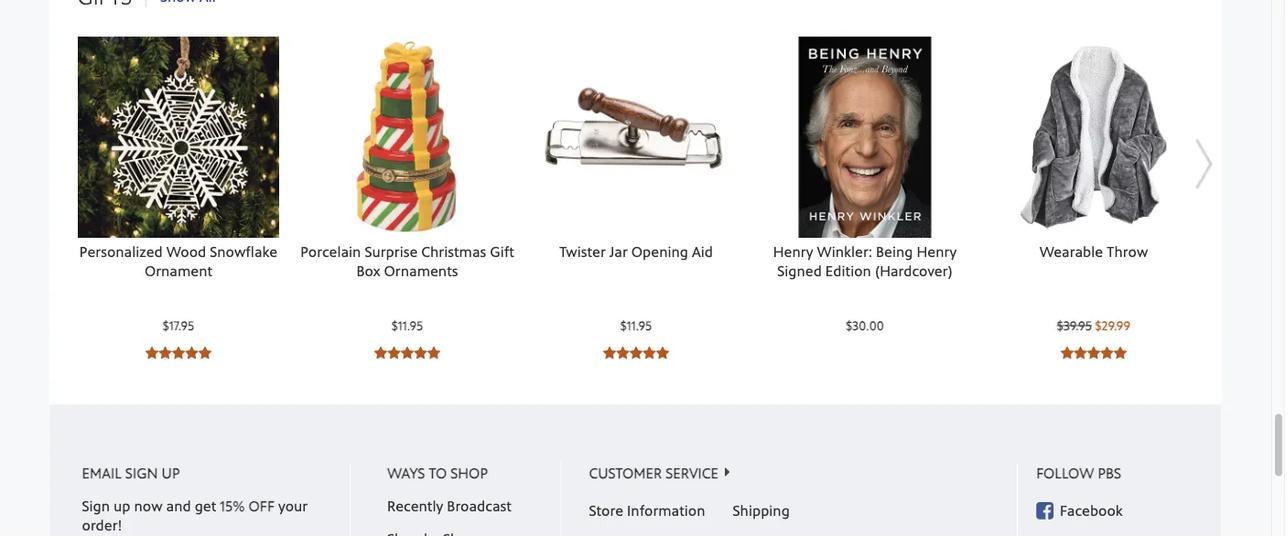 Task type: locate. For each thing, give the bounding box(es) containing it.
facebook link
[[1037, 502, 1208, 522]]

jar
[[609, 244, 628, 262]]

porcelain surprise christmas gift box ornaments image
[[306, 37, 508, 239]]

3 star image from the left
[[414, 347, 427, 361]]

shipping
[[733, 503, 790, 521]]

$11.95 down ornaments
[[391, 318, 423, 334]]

5 star image from the left
[[374, 347, 387, 361]]

$17.95
[[162, 318, 194, 334]]

wood
[[166, 244, 206, 262]]

1 star image from the left
[[145, 347, 158, 361]]

1 rating is 4.8 out of 5 stars element from the left
[[374, 345, 440, 365]]

star image
[[198, 347, 211, 361], [400, 347, 414, 361], [414, 347, 427, 361], [427, 347, 440, 361], [603, 347, 616, 361], [629, 347, 643, 361], [656, 347, 669, 361], [1061, 347, 1074, 361], [1087, 347, 1101, 361], [1114, 347, 1127, 361]]

wearable throw link
[[979, 243, 1208, 262]]

recently
[[387, 498, 444, 516]]

0 horizontal spatial rating is 4.8 out of 5 stars element
[[374, 345, 440, 365]]

rating is 4.8 out of 5 stars element for surprise
[[374, 345, 440, 365]]

rating is 5 out of 5 stars element for jar
[[603, 345, 669, 365]]

2 $11.95 from the left
[[620, 318, 652, 334]]

1 horizontal spatial henry
[[917, 244, 957, 262]]

2 star image from the left
[[400, 347, 414, 361]]

shipping link
[[733, 502, 790, 521]]

star image
[[145, 347, 158, 361], [158, 347, 171, 361], [171, 347, 185, 361], [185, 347, 198, 361], [374, 347, 387, 361], [387, 347, 400, 361], [616, 347, 629, 361], [643, 347, 656, 361], [1074, 347, 1087, 361], [1101, 347, 1114, 361]]

2 rating is 5 out of 5 stars element from the left
[[603, 345, 669, 365]]

$11.95 for jar
[[620, 318, 652, 334]]

box
[[356, 263, 380, 281]]

pbs
[[1098, 465, 1122, 483]]

customer
[[589, 465, 662, 483]]

your order!
[[82, 498, 308, 535]]

$11.95 for surprise
[[391, 318, 423, 334]]

service
[[666, 465, 719, 483]]

henry winkler: being henry signed edition (hardcover) image
[[764, 37, 966, 239]]

0 horizontal spatial henry
[[773, 244, 813, 262]]

rating is 5 out of 5 stars element
[[145, 345, 211, 365], [603, 345, 669, 365]]

to
[[429, 465, 447, 483]]

wearable throw image
[[993, 37, 1195, 239]]

up
[[162, 465, 180, 483]]

opening
[[631, 244, 688, 262]]

rating is 4.8 out of 5 stars element
[[374, 345, 440, 365], [1061, 345, 1127, 365]]

$11.95
[[391, 318, 423, 334], [620, 318, 652, 334]]

1 horizontal spatial rating is 4.8 out of 5 stars element
[[1061, 345, 1127, 365]]

sign
[[125, 465, 158, 483]]

ways
[[387, 465, 425, 483]]

8 star image from the left
[[643, 347, 656, 361]]

personalized wood snowflake ornament
[[79, 244, 277, 281]]

0 horizontal spatial rating is 5 out of 5 stars element
[[145, 345, 211, 365]]

3 star image from the left
[[171, 347, 185, 361]]

henry up signed
[[773, 244, 813, 262]]

rating is 5 out of 5 stars element for wood
[[145, 345, 211, 365]]

henry up (hardcover)
[[917, 244, 957, 262]]

7 star image from the left
[[616, 347, 629, 361]]

email sign up
[[82, 465, 180, 483]]

information
[[627, 503, 706, 521]]

4 star image from the left
[[185, 347, 198, 361]]

henry
[[773, 244, 813, 262], [917, 244, 957, 262]]

7 star image from the left
[[656, 347, 669, 361]]

2 henry from the left
[[917, 244, 957, 262]]

ways to shop
[[387, 465, 488, 483]]

2 rating is 4.8 out of 5 stars element from the left
[[1061, 345, 1127, 365]]

rating is 4.8 out of 5 stars element down ornaments
[[374, 345, 440, 365]]

your
[[278, 498, 308, 516]]

rating is 4.8 out of 5 stars element down $39.95 $29.99 at the bottom
[[1061, 345, 1127, 365]]

store information link
[[589, 502, 706, 521]]

twister jar opening aid image
[[535, 37, 737, 239]]

store
[[589, 503, 624, 521]]

follow pbs
[[1037, 465, 1122, 483]]

twister
[[559, 244, 606, 262]]

8 star image from the left
[[1061, 347, 1074, 361]]

store information
[[589, 503, 706, 521]]

9 star image from the left
[[1087, 347, 1101, 361]]

surprise
[[364, 244, 417, 262]]

throw
[[1107, 244, 1148, 262]]

wearable throw
[[1040, 244, 1148, 262]]

1 horizontal spatial $11.95
[[620, 318, 652, 334]]

2 star image from the left
[[158, 347, 171, 361]]

porcelain surprise christmas gift box ornaments
[[300, 244, 514, 281]]

email
[[82, 465, 122, 483]]

15%
[[220, 498, 245, 516]]

$11.95 down twister jar opening aid link
[[620, 318, 652, 334]]

edition
[[825, 263, 871, 281]]

and
[[166, 498, 191, 516]]

customer service
[[589, 465, 723, 483]]

personalized
[[79, 244, 162, 262]]

ornament
[[144, 263, 212, 281]]

1 rating is 5 out of 5 stars element from the left
[[145, 345, 211, 365]]

1 horizontal spatial rating is 5 out of 5 stars element
[[603, 345, 669, 365]]

0 horizontal spatial $11.95
[[391, 318, 423, 334]]

henry winkler: being henry signed edition (hardcover)
[[773, 244, 957, 281]]

5 star image from the left
[[603, 347, 616, 361]]

winkler:
[[817, 244, 872, 262]]

6 star image from the left
[[629, 347, 643, 361]]

(hardcover)
[[875, 263, 953, 281]]

1 $11.95 from the left
[[391, 318, 423, 334]]

$39.95 $29.99
[[1057, 318, 1131, 334]]



Task type: vqa. For each thing, say whether or not it's contained in the screenshot.
left 'Ken'
no



Task type: describe. For each thing, give the bounding box(es) containing it.
$29.99
[[1095, 318, 1131, 334]]

snowflake
[[209, 244, 277, 262]]

porcelain
[[300, 244, 361, 262]]

10 star image from the left
[[1101, 347, 1114, 361]]

sign up now and get 15% off
[[82, 498, 275, 516]]

henry winkler: being henry signed edition (hardcover) link
[[750, 243, 979, 282]]

1 star image from the left
[[198, 347, 211, 361]]

9 star image from the left
[[1074, 347, 1087, 361]]

christmas
[[421, 244, 486, 262]]

signed
[[777, 263, 822, 281]]

personalized wood snowflake ornament image
[[77, 37, 279, 239]]

twister jar opening aid
[[559, 244, 713, 262]]

1 henry from the left
[[773, 244, 813, 262]]

customer service link
[[589, 465, 737, 483]]

personalized wood snowflake ornament link
[[64, 243, 293, 282]]

sign
[[82, 498, 110, 516]]

porcelain surprise christmas gift box ornaments link
[[293, 243, 522, 282]]

now
[[134, 498, 163, 516]]

facebook
[[1061, 503, 1123, 521]]

gift
[[490, 244, 514, 262]]

4 star image from the left
[[427, 347, 440, 361]]

caret right image
[[723, 465, 737, 480]]

aid
[[692, 244, 713, 262]]

follow
[[1037, 465, 1095, 483]]

get
[[195, 498, 216, 516]]

wearable
[[1040, 244, 1103, 262]]

10 star image from the left
[[1114, 347, 1127, 361]]

slide carousel right image
[[1196, 140, 1213, 189]]

ornaments
[[384, 263, 458, 281]]

being
[[876, 244, 913, 262]]

order!
[[82, 517, 122, 535]]

broadcast
[[447, 498, 512, 516]]

facebook square image
[[1037, 502, 1054, 522]]

$30.00
[[846, 318, 884, 334]]

recently broadcast
[[387, 498, 512, 516]]

twister jar opening aid link
[[522, 243, 750, 262]]

up
[[114, 498, 131, 516]]

recently broadcast link
[[387, 497, 512, 516]]

6 star image from the left
[[387, 347, 400, 361]]

off
[[249, 498, 275, 516]]

$39.95
[[1057, 318, 1092, 334]]

shop
[[451, 465, 488, 483]]

rating is 4.8 out of 5 stars element for throw
[[1061, 345, 1127, 365]]



